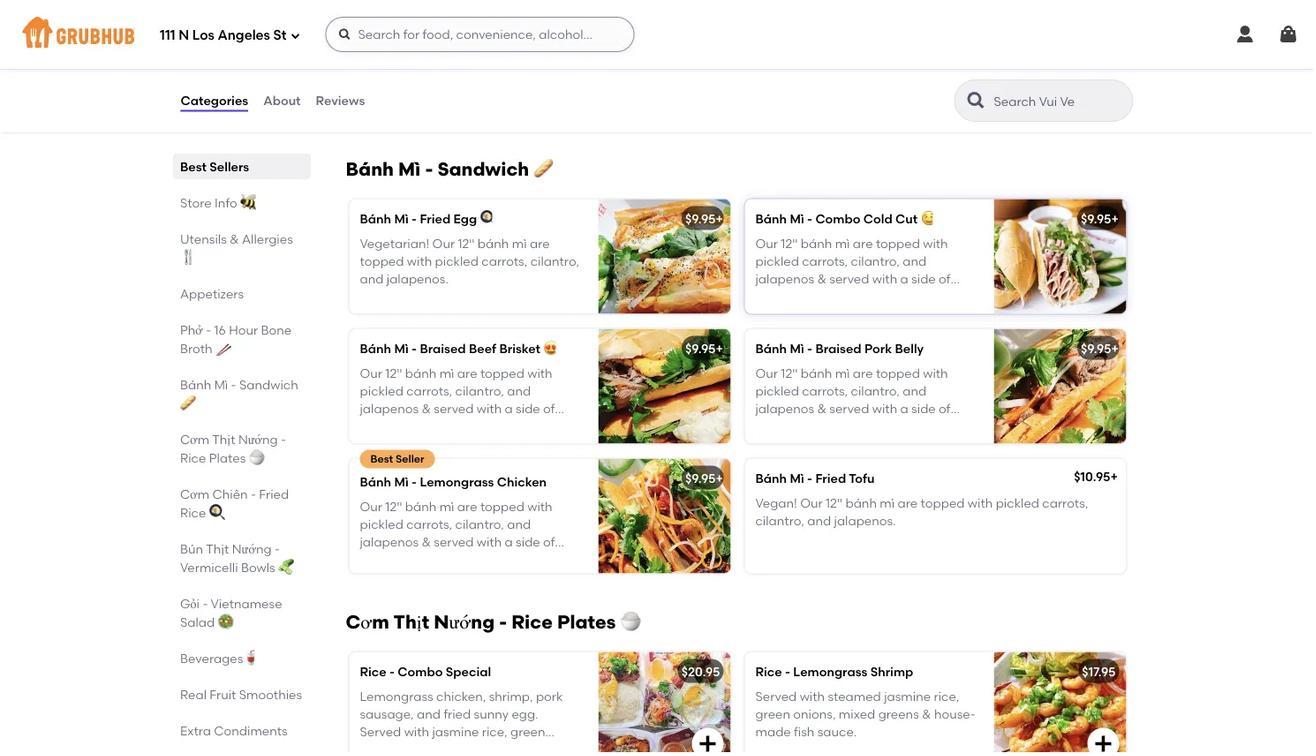 Task type: describe. For each thing, give the bounding box(es) containing it.
smoothies
[[239, 687, 302, 702]]

- left beef
[[412, 341, 417, 356]]

a for belly
[[901, 402, 909, 417]]

served for cold
[[830, 272, 870, 287]]

and down belly
[[903, 384, 927, 399]]

pickled inside vegan! our 12" bánh mì are topped with pickled carrots, cilantro, and jalapenos.
[[996, 496, 1040, 511]]

and down brisket
[[507, 384, 531, 399]]

categories
[[181, 93, 248, 108]]

st
[[273, 27, 287, 43]]

are for bánh mì - braised pork belly
[[853, 366, 873, 381]]

mì up vegetarian!
[[394, 211, 409, 226]]

are inside vegan! our 12" bánh mì are topped with pickled carrots, cilantro, and jalapenos.
[[898, 496, 918, 511]]

our inside the 'vegetarian! our 12" bánh mì are topped with pickled carrots, cilantro, and jalapenos.'
[[433, 236, 455, 251]]

store info 🐝
[[180, 195, 252, 210]]

1 vertical spatial combo
[[398, 664, 443, 679]]

1 vertical spatial plates
[[557, 611, 616, 633]]

are for bánh mì - combo cold cut 🤤
[[853, 236, 873, 251]]

seller
[[396, 453, 425, 465]]

bánh mì - combo cold cut 🤤
[[756, 211, 933, 226]]

appetizers
[[180, 286, 243, 301]]

our for bánh mì - braised beef brisket 😍
[[360, 366, 383, 381]]

and down cut
[[903, 254, 927, 269]]

mì left pork
[[790, 341, 805, 356]]

dip. for bánh mì - braised beef brisket 😍
[[386, 420, 409, 435]]

bánh inside vegan! our 12" bánh mì are topped with pickled carrots, cilantro, and jalapenos.
[[846, 496, 877, 511]]

categories button
[[180, 69, 249, 133]]

bánh mì - braised beef brisket 😍
[[360, 341, 556, 356]]

best for best seller
[[371, 453, 393, 465]]

belly
[[895, 341, 924, 356]]

🍳 for rice
[[209, 505, 221, 520]]

are for bánh mì - braised beef brisket 😍
[[457, 366, 478, 381]]

bánh mì - combo cold cut 🤤 image
[[994, 199, 1127, 314]]

pickled for bánh mì - combo cold cut 🤤
[[756, 254, 799, 269]]

green inside served with steamed jasmine rice, green onions, mixed greens & house- made fish sauce.
[[756, 707, 791, 722]]

cilantro, for bánh mì - lemongrass chicken
[[455, 517, 504, 532]]

- left tofu
[[808, 471, 813, 486]]

2 vertical spatial nướng
[[434, 611, 495, 633]]

$20.95
[[682, 664, 720, 679]]

bánh mì - braised beef brisket 😍 image
[[599, 329, 731, 444]]

- down phở - 16 hour bone broth 🥢
[[231, 377, 236, 392]]

cold
[[864, 211, 893, 226]]

pork
[[865, 341, 892, 356]]

extra condiments tab
[[180, 722, 303, 740]]

main navigation navigation
[[0, 0, 1314, 69]]

about button
[[263, 69, 302, 133]]

plates inside tab
[[209, 451, 245, 466]]

tofu
[[849, 471, 875, 486]]

gỏi - vietnamese salad 🥗 tab
[[180, 595, 303, 632]]

topped for bánh mì - braised pork belly
[[876, 366, 920, 381]]

- down bánh mì - sandwich 🥖 tab
[[281, 432, 286, 447]]

braised for pork
[[816, 341, 862, 356]]

1 horizontal spatial svg image
[[697, 734, 719, 754]]

n
[[179, 27, 189, 43]]

+ for bánh mì - braised beef brisket 😍
[[716, 341, 723, 356]]

of for cut
[[939, 272, 951, 287]]

rice, inside lemongrass chicken, shrimp, pork sausage, and fried sunny egg. served with jasmine rice, green onions, side salad & house-m
[[482, 725, 508, 740]]

and inside (gf) served with bean sprouts, basil, limes and jalapenos.
[[394, 64, 418, 79]]

phở chicken breast image
[[599, 6, 731, 120]]

+ for bánh mì - combo cold cut 🤤
[[1112, 211, 1119, 226]]

- up shrimp,
[[499, 611, 507, 633]]

reviews
[[316, 93, 365, 108]]

dip. for bánh mì - combo cold cut 🤤
[[782, 290, 804, 305]]

phở - 16 hour bone broth 🥢 tab
[[180, 321, 303, 358]]

cơm chiên - fried rice 🍳
[[180, 487, 289, 520]]

dip. for bánh mì - lemongrass chicken
[[386, 553, 409, 568]]

sunny
[[474, 707, 509, 722]]

served inside served with steamed jasmine rice, green onions, mixed greens & house- made fish sauce.
[[756, 689, 797, 704]]

$9.95 + for bánh mì - fried egg 🍳
[[685, 211, 723, 226]]

0 vertical spatial bánh mì - sandwich 🥖
[[346, 158, 552, 180]]

jasmine inside lemongrass chicken, shrimp, pork sausage, and fried sunny egg. served with jasmine rice, green onions, side salad & house-m
[[432, 725, 479, 740]]

vermicelli
[[180, 560, 238, 575]]

real fruit smoothies tab
[[180, 686, 303, 704]]

$9.95 for bánh mì - braised pork belly
[[1081, 341, 1112, 356]]

carrots, inside the 'vegetarian! our 12" bánh mì are topped with pickled carrots, cilantro, and jalapenos.'
[[482, 254, 528, 269]]

bún thịt nướng - vermicelli bowls 🥒 tab
[[180, 540, 303, 577]]

pho for bánh mì - lemongrass chicken
[[360, 553, 383, 568]]

nướng for cơm thịt nướng - rice plates 🍚 tab
[[238, 432, 278, 447]]

12" for bánh mì - lemongrass chicken
[[385, 499, 402, 514]]

phở for phở chicken breast
[[360, 21, 384, 36]]

chicken,
[[436, 689, 486, 704]]

egg
[[454, 211, 477, 226]]

😍
[[544, 341, 556, 356]]

served inside lemongrass chicken, shrimp, pork sausage, and fried sunny egg. served with jasmine rice, green onions, side salad & house-m
[[360, 725, 401, 740]]

mì up vegan! on the right
[[790, 471, 805, 486]]

reviews button
[[315, 69, 366, 133]]

1 horizontal spatial chicken
[[497, 474, 547, 489]]

vietnamese
[[210, 596, 282, 611]]

info
[[214, 195, 237, 210]]

bánh for bánh mì - braised beef brisket 😍
[[405, 366, 437, 381]]

0 vertical spatial chicken
[[387, 21, 437, 36]]

side for brisket
[[516, 402, 540, 417]]

carrots, inside vegan! our 12" bánh mì are topped with pickled carrots, cilantro, and jalapenos.
[[1043, 496, 1089, 511]]

1 horizontal spatial svg image
[[1093, 734, 1114, 754]]

greens
[[879, 707, 919, 722]]

🐝
[[240, 195, 252, 210]]

topped for bánh mì - braised beef brisket 😍
[[480, 366, 525, 381]]

rice up the made
[[756, 664, 782, 679]]

real fruit smoothies
[[180, 687, 302, 702]]

topped for bánh mì - combo cold cut 🤤
[[876, 236, 920, 251]]

+ for bánh mì - braised pork belly
[[1112, 341, 1119, 356]]

jalapenos. for bánh mì - fried tofu
[[834, 514, 896, 529]]

our 12" bánh mì are topped with pickled carrots, cilantro, and jalapenos & served with a side of pho dip. for chicken
[[360, 499, 555, 568]]

bánh mì - fried egg 🍳 image
[[599, 199, 731, 314]]

lemongrass chicken, shrimp, pork sausage, and fried sunny egg. served with jasmine rice, green onions, side salad & house-m
[[360, 689, 563, 754]]

salad
[[180, 615, 214, 630]]

$10.95
[[1074, 469, 1111, 484]]

made
[[756, 725, 791, 740]]

and inside the 'vegetarian! our 12" bánh mì are topped with pickled carrots, cilantro, and jalapenos.'
[[360, 272, 384, 287]]

thịt for bún thịt nướng - vermicelli bowls 🥒 "tab"
[[206, 542, 229, 557]]

served inside (gf) served with bean sprouts, basil, limes and jalapenos.
[[389, 46, 430, 61]]

🤤
[[921, 211, 933, 226]]

bowls
[[241, 560, 275, 575]]

cơm chiên - fried rice 🍳 tab
[[180, 485, 303, 522]]

beverages🥤 tab
[[180, 649, 303, 668]]

0 vertical spatial sandwich
[[438, 158, 529, 180]]

carrots, for bánh mì - combo cold cut 🤤
[[802, 254, 848, 269]]

mì left beef
[[394, 341, 409, 356]]

🥒
[[278, 560, 290, 575]]

cơm for cơm chiên - fried rice 🍳 tab
[[180, 487, 209, 502]]

served for beef
[[434, 402, 474, 417]]

pho for bánh mì - combo cold cut 🤤
[[756, 290, 779, 305]]

allergies
[[242, 231, 293, 246]]

egg.
[[512, 707, 538, 722]]

fruit
[[209, 687, 236, 702]]

111 n los angeles st
[[160, 27, 287, 43]]

gỏi
[[180, 596, 199, 611]]

mì down the best seller
[[394, 474, 409, 489]]

rice  - lemongrass shrimp
[[756, 664, 914, 679]]

pickled inside the 'vegetarian! our 12" bánh mì are topped with pickled carrots, cilantro, and jalapenos.'
[[435, 254, 479, 269]]

rice inside the cơm thịt nướng - rice plates 🍚
[[180, 451, 206, 466]]

braised for beef
[[420, 341, 466, 356]]

served for pork
[[830, 402, 870, 417]]

🥢
[[215, 341, 227, 356]]

& down bánh mì - combo cold cut 🤤
[[818, 272, 827, 287]]

$10.95 +
[[1074, 469, 1118, 484]]

cilantro, inside vegan! our 12" bánh mì are topped with pickled carrots, cilantro, and jalapenos.
[[756, 514, 805, 529]]

topped inside the 'vegetarian! our 12" bánh mì are topped with pickled carrots, cilantro, and jalapenos.'
[[360, 254, 404, 269]]

pho for bánh mì - braised pork belly
[[756, 420, 779, 435]]

vegetarian!
[[360, 236, 430, 251]]

fried for tofu
[[816, 471, 846, 486]]

our 12" bánh mì are topped with pickled carrots, cilantro, and jalapenos & served with a side of pho dip. for pork
[[756, 366, 951, 435]]

served with steamed jasmine rice, green onions, mixed greens & house- made fish sauce.
[[756, 689, 976, 740]]

2 vertical spatial cơm
[[346, 611, 390, 633]]

are for bánh mì - lemongrass chicken
[[457, 499, 478, 514]]

rice up pork
[[512, 611, 553, 633]]

- down seller
[[412, 474, 417, 489]]

los
[[192, 27, 215, 43]]

111
[[160, 27, 175, 43]]

jalapenos for bánh mì - combo cold cut 🤤
[[756, 272, 815, 287]]

angeles
[[218, 27, 270, 43]]

bone
[[261, 322, 291, 337]]

best sellers tab
[[180, 157, 303, 176]]

1 vertical spatial 🍚
[[621, 611, 639, 633]]

- inside phở - 16 hour bone broth 🥢
[[206, 322, 211, 337]]

pickled for bánh mì - braised pork belly
[[756, 384, 799, 399]]

are inside the 'vegetarian! our 12" bánh mì are topped with pickled carrots, cilantro, and jalapenos.'
[[530, 236, 550, 251]]

mì left cold
[[790, 211, 805, 226]]

Search for food, convenience, alcohol... search field
[[326, 17, 635, 52]]

mixed
[[839, 707, 876, 722]]

vegan!
[[756, 496, 798, 511]]

extra condiments
[[180, 724, 287, 739]]

steamed
[[828, 689, 881, 704]]

$17.95
[[1082, 664, 1116, 679]]

fish
[[794, 725, 815, 740]]

fried inside cơm chiên - fried rice 🍳
[[259, 487, 289, 502]]

jasmine inside served with steamed jasmine rice, green onions, mixed greens & house- made fish sauce.
[[884, 689, 931, 704]]

- up sausage,
[[390, 664, 395, 679]]

beef
[[469, 341, 497, 356]]

bánh mì - fried egg 🍳
[[360, 211, 493, 226]]

& inside lemongrass chicken, shrimp, pork sausage, and fried sunny egg. served with jasmine rice, green onions, side salad & house-m
[[469, 743, 478, 754]]

rice up sausage,
[[360, 664, 387, 679]]

utensils & allergies 🍴
[[180, 231, 293, 265]]

vegan! our 12" bánh mì are topped with pickled carrots, cilantro, and jalapenos.
[[756, 496, 1089, 529]]

& inside served with steamed jasmine rice, green onions, mixed greens & house- made fish sauce.
[[922, 707, 932, 722]]

phở - 16 hour bone broth 🥢
[[180, 322, 291, 356]]

cilantro, for bánh mì - combo cold cut 🤤
[[851, 254, 900, 269]]

cilantro, for bánh mì - braised pork belly
[[851, 384, 900, 399]]



Task type: locate. For each thing, give the bounding box(es) containing it.
green inside lemongrass chicken, shrimp, pork sausage, and fried sunny egg. served with jasmine rice, green onions, side salad & house-m
[[511, 725, 546, 740]]

bánh inside the 'vegetarian! our 12" bánh mì are topped with pickled carrots, cilantro, and jalapenos.'
[[478, 236, 509, 251]]

0 vertical spatial best
[[180, 159, 206, 174]]

topped for bánh mì - lemongrass chicken
[[480, 499, 525, 514]]

1 horizontal spatial phở
[[360, 21, 384, 36]]

cilantro, down cold
[[851, 254, 900, 269]]

0 horizontal spatial green
[[511, 725, 546, 740]]

1 vertical spatial phở
[[180, 322, 203, 337]]

jalapenos. inside vegan! our 12" bánh mì are topped with pickled carrots, cilantro, and jalapenos.
[[834, 514, 896, 529]]

fried right 'chiên'
[[259, 487, 289, 502]]

sandwich
[[438, 158, 529, 180], [239, 377, 298, 392]]

1 horizontal spatial green
[[756, 707, 791, 722]]

jasmine up salad
[[432, 725, 479, 740]]

1 vertical spatial served
[[756, 689, 797, 704]]

1 vertical spatial bánh mì - sandwich 🥖
[[180, 377, 298, 411]]

limes
[[360, 64, 391, 79]]

& up seller
[[422, 402, 431, 417]]

mì inside the 'vegetarian! our 12" bánh mì are topped with pickled carrots, cilantro, and jalapenos.'
[[512, 236, 527, 251]]

1 vertical spatial jalapenos.
[[387, 272, 449, 287]]

- up the made
[[785, 664, 791, 679]]

0 vertical spatial 🍳
[[480, 211, 493, 226]]

rice  - lemongrass shrimp image
[[994, 652, 1127, 754]]

sandwich inside bánh mì - sandwich 🥖
[[239, 377, 298, 392]]

cơm thịt nướng - rice plates 🍚 tab
[[180, 430, 303, 467]]

house- down sunny
[[481, 743, 523, 754]]

a down bánh mì - lemongrass chicken
[[505, 535, 513, 550]]

thịt down bánh mì - sandwich 🥖 tab
[[212, 432, 235, 447]]

0 vertical spatial served
[[389, 46, 430, 61]]

cilantro, up the 😍
[[531, 254, 580, 269]]

12" down egg
[[458, 236, 475, 251]]

combo left cold
[[816, 211, 861, 226]]

nướng up special
[[434, 611, 495, 633]]

(gf) served with bean sprouts, basil, limes and jalapenos.
[[360, 46, 577, 79]]

our 12" bánh mì are topped with pickled carrots, cilantro, and jalapenos & served with a side of pho dip. down bánh mì - combo cold cut 🤤
[[756, 236, 951, 305]]

$9.95 + for bánh mì - braised beef brisket 😍
[[685, 341, 723, 356]]

pickled
[[435, 254, 479, 269], [756, 254, 799, 269], [360, 384, 404, 399], [756, 384, 799, 399], [996, 496, 1040, 511], [360, 517, 404, 532]]

carrots, for bánh mì - lemongrass chicken
[[407, 517, 452, 532]]

jasmine
[[884, 689, 931, 704], [432, 725, 479, 740]]

& down bánh mì - lemongrass chicken
[[422, 535, 431, 550]]

1 horizontal spatial bánh mì - sandwich 🥖
[[346, 158, 552, 180]]

plates up 'chiên'
[[209, 451, 245, 466]]

Search Vui Ve search field
[[993, 93, 1128, 110]]

cơm inside cơm chiên - fried rice 🍳
[[180, 487, 209, 502]]

0 horizontal spatial svg image
[[290, 30, 301, 41]]

plates
[[209, 451, 245, 466], [557, 611, 616, 633]]

jalapenos. down vegetarian!
[[387, 272, 449, 287]]

cơm inside the cơm thịt nướng - rice plates 🍚
[[180, 432, 209, 447]]

12" for bánh mì - braised pork belly
[[781, 366, 798, 381]]

bánh mì - sandwich 🥖 inside tab
[[180, 377, 298, 411]]

mì up bánh mì - fried egg 🍳
[[398, 158, 421, 180]]

green down egg.
[[511, 725, 546, 740]]

0 vertical spatial cơm
[[180, 432, 209, 447]]

2 vertical spatial served
[[360, 725, 401, 740]]

0 horizontal spatial sandwich
[[239, 377, 298, 392]]

nướng inside the cơm thịt nướng - rice plates 🍚
[[238, 432, 278, 447]]

- up vegetarian!
[[412, 211, 417, 226]]

shrimp,
[[489, 689, 533, 704]]

braised left pork
[[816, 341, 862, 356]]

best inside tab
[[180, 159, 206, 174]]

- left cold
[[808, 211, 813, 226]]

1 vertical spatial chicken
[[497, 474, 547, 489]]

1 horizontal spatial 🥖
[[534, 158, 552, 180]]

🍳
[[480, 211, 493, 226], [209, 505, 221, 520]]

🍳 for egg
[[480, 211, 493, 226]]

sellers
[[209, 159, 249, 174]]

0 vertical spatial jasmine
[[884, 689, 931, 704]]

our 12" bánh mì are topped with pickled carrots, cilantro, and jalapenos & served with a side of pho dip. for cold
[[756, 236, 951, 305]]

1 vertical spatial cơm
[[180, 487, 209, 502]]

2 vertical spatial lemongrass
[[360, 689, 433, 704]]

0 horizontal spatial braised
[[420, 341, 466, 356]]

cơm down bánh mì - sandwich 🥖 tab
[[180, 432, 209, 447]]

1 horizontal spatial house-
[[935, 707, 976, 722]]

carrots, for bánh mì - braised beef brisket 😍
[[407, 384, 452, 399]]

0 horizontal spatial 🥖
[[180, 396, 192, 411]]

best seller
[[371, 453, 425, 465]]

hour
[[229, 322, 258, 337]]

house-
[[935, 707, 976, 722], [481, 743, 523, 754]]

with inside lemongrass chicken, shrimp, pork sausage, and fried sunny egg. served with jasmine rice, green onions, side salad & house-m
[[404, 725, 429, 740]]

12" inside vegan! our 12" bánh mì are topped with pickled carrots, cilantro, and jalapenos.
[[826, 496, 843, 511]]

1 vertical spatial house-
[[481, 743, 523, 754]]

bánh mì - braised pork belly
[[756, 341, 924, 356]]

carrots, down bánh mì - braised pork belly
[[802, 384, 848, 399]]

a for cut
[[901, 272, 909, 287]]

0 horizontal spatial jasmine
[[432, 725, 479, 740]]

mì for bánh mì - lemongrass chicken
[[440, 499, 455, 514]]

bánh for bánh mì - braised pork belly
[[801, 366, 832, 381]]

jalapenos down the best seller
[[360, 535, 419, 550]]

lemongrass up sausage,
[[360, 689, 433, 704]]

1 horizontal spatial best
[[371, 453, 393, 465]]

0 horizontal spatial plates
[[209, 451, 245, 466]]

thịt up rice  - combo special
[[394, 611, 429, 633]]

nướng inside bún thịt nướng - vermicelli bowls 🥒
[[232, 542, 271, 557]]

side inside lemongrass chicken, shrimp, pork sausage, and fried sunny egg. served with jasmine rice, green onions, side salad & house-m
[[405, 743, 430, 754]]

- inside cơm chiên - fried rice 🍳
[[250, 487, 256, 502]]

bánh inside tab
[[180, 377, 211, 392]]

with inside served with steamed jasmine rice, green onions, mixed greens & house- made fish sauce.
[[800, 689, 825, 704]]

jalapenos up the best seller
[[360, 402, 419, 417]]

phở for phở - 16 hour bone broth 🥢
[[180, 322, 203, 337]]

svg image
[[1235, 24, 1256, 45], [290, 30, 301, 41], [1093, 734, 1114, 754]]

our 12" bánh mì are topped with pickled carrots, cilantro, and jalapenos & served with a side of pho dip.
[[756, 236, 951, 305], [360, 366, 555, 435], [756, 366, 951, 435], [360, 499, 555, 568]]

0 vertical spatial house-
[[935, 707, 976, 722]]

gỏi - vietnamese salad 🥗
[[180, 596, 282, 630]]

and right the limes
[[394, 64, 418, 79]]

1 horizontal spatial jasmine
[[884, 689, 931, 704]]

onions,
[[794, 707, 836, 722], [360, 743, 403, 754]]

and inside lemongrass chicken, shrimp, pork sausage, and fried sunny egg. served with jasmine rice, green onions, side salad & house-m
[[417, 707, 441, 722]]

2 horizontal spatial svg image
[[1278, 24, 1300, 45]]

condiments
[[214, 724, 287, 739]]

pho for bánh mì - braised beef brisket 😍
[[360, 420, 383, 435]]

served down sausage,
[[360, 725, 401, 740]]

best for best sellers
[[180, 159, 206, 174]]

(gf)
[[360, 46, 386, 61]]

appetizers tab
[[180, 284, 303, 303]]

12" for bánh mì - braised beef brisket 😍
[[385, 366, 402, 381]]

rice  - combo special image
[[599, 652, 731, 754]]

12" inside the 'vegetarian! our 12" bánh mì are topped with pickled carrots, cilantro, and jalapenos.'
[[458, 236, 475, 251]]

1 horizontal spatial onions,
[[794, 707, 836, 722]]

bánh down bánh mì - lemongrass chicken
[[405, 499, 437, 514]]

1 vertical spatial onions,
[[360, 743, 403, 754]]

sandwich down phở - 16 hour bone broth 🥢 tab
[[239, 377, 298, 392]]

2 horizontal spatial svg image
[[1235, 24, 1256, 45]]

rice,
[[934, 689, 960, 704], [482, 725, 508, 740]]

jalapenos down bánh mì - combo cold cut 🤤
[[756, 272, 815, 287]]

nướng down bánh mì - sandwich 🥖 tab
[[238, 432, 278, 447]]

1 horizontal spatial 🍳
[[480, 211, 493, 226]]

a down cut
[[901, 272, 909, 287]]

extra
[[180, 724, 211, 739]]

1 vertical spatial 🍳
[[209, 505, 221, 520]]

carrots,
[[482, 254, 528, 269], [802, 254, 848, 269], [407, 384, 452, 399], [802, 384, 848, 399], [1043, 496, 1089, 511], [407, 517, 452, 532]]

bánh
[[346, 158, 394, 180], [360, 211, 391, 226], [756, 211, 787, 226], [360, 341, 391, 356], [756, 341, 787, 356], [180, 377, 211, 392], [756, 471, 787, 486], [360, 474, 391, 489]]

and inside vegan! our 12" bánh mì are topped with pickled carrots, cilantro, and jalapenos.
[[808, 514, 831, 529]]

and down bánh mì - fried tofu
[[808, 514, 831, 529]]

broth
[[180, 341, 212, 356]]

phở up "broth"
[[180, 322, 203, 337]]

1 horizontal spatial sandwich
[[438, 158, 529, 180]]

onions, inside served with steamed jasmine rice, green onions, mixed greens & house- made fish sauce.
[[794, 707, 836, 722]]

0 vertical spatial 🍚
[[248, 451, 261, 466]]

our for bánh mì - braised pork belly
[[756, 366, 778, 381]]

- right gỏi
[[202, 596, 208, 611]]

served down bánh mì - combo cold cut 🤤
[[830, 272, 870, 287]]

fried left egg
[[420, 211, 451, 226]]

a down belly
[[901, 402, 909, 417]]

- right 'chiên'
[[250, 487, 256, 502]]

a
[[901, 272, 909, 287], [505, 402, 513, 417], [901, 402, 909, 417], [505, 535, 513, 550]]

thịt inside tab
[[212, 432, 235, 447]]

onions, inside lemongrass chicken, shrimp, pork sausage, and fried sunny egg. served with jasmine rice, green onions, side salad & house-m
[[360, 743, 403, 754]]

- inside gỏi - vietnamese salad 🥗
[[202, 596, 208, 611]]

12" down bánh mì - braised beef brisket 😍
[[385, 366, 402, 381]]

cơm thịt nướng - rice plates 🍚 up 'chiên'
[[180, 432, 286, 466]]

bánh mì - braised pork belly image
[[994, 329, 1127, 444]]

🍳 inside cơm chiên - fried rice 🍳
[[209, 505, 221, 520]]

sprouts,
[[495, 46, 543, 61]]

1 horizontal spatial plates
[[557, 611, 616, 633]]

utensils & allergies 🍴 tab
[[180, 230, 303, 267]]

rice up bún
[[180, 505, 206, 520]]

bánh mì - sandwich 🥖 down 🥢
[[180, 377, 298, 411]]

carrots, up brisket
[[482, 254, 528, 269]]

bánh down bánh mì - combo cold cut 🤤
[[801, 236, 832, 251]]

cilantro, down bánh mì - lemongrass chicken
[[455, 517, 504, 532]]

green
[[756, 707, 791, 722], [511, 725, 546, 740]]

bánh
[[478, 236, 509, 251], [801, 236, 832, 251], [405, 366, 437, 381], [801, 366, 832, 381], [846, 496, 877, 511], [405, 499, 437, 514]]

🍳 down 'chiên'
[[209, 505, 221, 520]]

& down bánh mì - braised pork belly
[[818, 402, 827, 417]]

carrots, down $10.95
[[1043, 496, 1089, 511]]

0 vertical spatial fried
[[420, 211, 451, 226]]

search icon image
[[966, 90, 987, 111]]

carrots, down bánh mì - combo cold cut 🤤
[[802, 254, 848, 269]]

combo up chicken,
[[398, 664, 443, 679]]

bánh down bánh mì - braised pork belly
[[801, 366, 832, 381]]

1 braised from the left
[[420, 341, 466, 356]]

cơm thịt nướng - rice plates 🍚 inside cơm thịt nướng - rice plates 🍚 tab
[[180, 432, 286, 466]]

1 vertical spatial rice,
[[482, 725, 508, 740]]

mì for bánh mì - braised pork belly
[[835, 366, 850, 381]]

0 horizontal spatial svg image
[[338, 27, 352, 42]]

&
[[229, 231, 239, 246], [818, 272, 827, 287], [422, 402, 431, 417], [818, 402, 827, 417], [422, 535, 431, 550], [922, 707, 932, 722], [469, 743, 478, 754]]

rice up cơm chiên - fried rice 🍳 on the bottom left of the page
[[180, 451, 206, 466]]

with inside the 'vegetarian! our 12" bánh mì are topped with pickled carrots, cilantro, and jalapenos.'
[[407, 254, 432, 269]]

bánh mì - sandwich 🥖 up egg
[[346, 158, 552, 180]]

nướng for bún thịt nướng - vermicelli bowls 🥒 "tab"
[[232, 542, 271, 557]]

pho
[[756, 290, 779, 305], [360, 420, 383, 435], [756, 420, 779, 435], [360, 553, 383, 568]]

served down bánh mì - braised pork belly
[[830, 402, 870, 417]]

rice inside cơm chiên - fried rice 🍳
[[180, 505, 206, 520]]

salad
[[433, 743, 466, 754]]

12" down the best seller
[[385, 499, 402, 514]]

served down bánh mì - braised beef brisket 😍
[[434, 402, 474, 417]]

carrots, down bánh mì - braised beef brisket 😍
[[407, 384, 452, 399]]

jalapenos for bánh mì - braised pork belly
[[756, 402, 815, 417]]

0 horizontal spatial 🍳
[[209, 505, 221, 520]]

pickled for bánh mì - lemongrass chicken
[[360, 517, 404, 532]]

bún
[[180, 542, 203, 557]]

jalapenos. for bánh mì - fried egg 🍳
[[387, 272, 449, 287]]

2 horizontal spatial fried
[[816, 471, 846, 486]]

1 vertical spatial jasmine
[[432, 725, 479, 740]]

carrots, for bánh mì - braised pork belly
[[802, 384, 848, 399]]

-
[[425, 158, 433, 180], [412, 211, 417, 226], [808, 211, 813, 226], [206, 322, 211, 337], [412, 341, 417, 356], [808, 341, 813, 356], [231, 377, 236, 392], [281, 432, 286, 447], [808, 471, 813, 486], [412, 474, 417, 489], [250, 487, 256, 502], [274, 542, 280, 557], [202, 596, 208, 611], [499, 611, 507, 633], [390, 664, 395, 679], [785, 664, 791, 679]]

12" down bánh mì - combo cold cut 🤤
[[781, 236, 798, 251]]

0 horizontal spatial onions,
[[360, 743, 403, 754]]

bánh mì - sandwich 🥖 tab
[[180, 375, 303, 413]]

onions, up fish
[[794, 707, 836, 722]]

topped inside vegan! our 12" bánh mì are topped with pickled carrots, cilantro, and jalapenos.
[[921, 496, 965, 511]]

0 horizontal spatial house-
[[481, 743, 523, 754]]

1 horizontal spatial 🍚
[[621, 611, 639, 633]]

are
[[530, 236, 550, 251], [853, 236, 873, 251], [457, 366, 478, 381], [853, 366, 873, 381], [898, 496, 918, 511], [457, 499, 478, 514]]

0 horizontal spatial best
[[180, 159, 206, 174]]

bánh down bánh mì - fried egg 🍳
[[478, 236, 509, 251]]

phở up (gf)
[[360, 21, 384, 36]]

brisket
[[499, 341, 541, 356]]

plates up pork
[[557, 611, 616, 633]]

bean
[[461, 46, 492, 61]]

0 horizontal spatial fried
[[259, 487, 289, 502]]

pickled for bánh mì - braised beef brisket 😍
[[360, 384, 404, 399]]

a for brisket
[[505, 402, 513, 417]]

store info 🐝 tab
[[180, 193, 303, 212]]

best sellers
[[180, 159, 249, 174]]

- left 16
[[206, 322, 211, 337]]

served
[[830, 272, 870, 287], [434, 402, 474, 417], [830, 402, 870, 417], [434, 535, 474, 550]]

jalapenos for bánh mì - braised beef brisket 😍
[[360, 402, 419, 417]]

sausage,
[[360, 707, 414, 722]]

our 12" bánh mì are topped with pickled carrots, cilantro, and jalapenos & served with a side of pho dip. down bánh mì - lemongrass chicken
[[360, 499, 555, 568]]

🥖 inside bánh mì - sandwich 🥖
[[180, 396, 192, 411]]

rice, inside served with steamed jasmine rice, green onions, mixed greens & house- made fish sauce.
[[934, 689, 960, 704]]

side for belly
[[912, 402, 936, 417]]

0 vertical spatial lemongrass
[[420, 474, 494, 489]]

cơm up rice  - combo special
[[346, 611, 390, 633]]

cilantro, for bánh mì - braised beef brisket 😍
[[455, 384, 504, 399]]

mì
[[512, 236, 527, 251], [835, 236, 850, 251], [440, 366, 455, 381], [835, 366, 850, 381], [880, 496, 895, 511], [440, 499, 455, 514]]

& right salad
[[469, 743, 478, 754]]

bánh for bánh mì - combo cold cut 🤤
[[801, 236, 832, 251]]

thịt up vermicelli
[[206, 542, 229, 557]]

thịt inside bún thịt nướng - vermicelli bowls 🥒
[[206, 542, 229, 557]]

svg image
[[1278, 24, 1300, 45], [338, 27, 352, 42], [697, 734, 719, 754]]

2 vertical spatial fried
[[259, 487, 289, 502]]

1 vertical spatial cơm thịt nướng - rice plates 🍚
[[346, 611, 639, 633]]

vegetarian! our 12" bánh mì are topped with pickled carrots, cilantro, and jalapenos.
[[360, 236, 580, 287]]

green up the made
[[756, 707, 791, 722]]

basil,
[[546, 46, 577, 61]]

jalapenos for bánh mì - lemongrass chicken
[[360, 535, 419, 550]]

0 horizontal spatial chicken
[[387, 21, 437, 36]]

fried
[[444, 707, 471, 722]]

1 vertical spatial green
[[511, 725, 546, 740]]

special
[[446, 664, 491, 679]]

our for bánh mì - combo cold cut 🤤
[[756, 236, 778, 251]]

our for bánh mì - lemongrass chicken
[[360, 499, 383, 514]]

rice  - combo special
[[360, 664, 491, 679]]

side for cut
[[912, 272, 936, 287]]

pork
[[536, 689, 563, 704]]

of
[[939, 272, 951, 287], [543, 402, 555, 417], [939, 402, 951, 417], [543, 535, 555, 550]]

🍚 up rice  - combo special image
[[621, 611, 639, 633]]

1 horizontal spatial combo
[[816, 211, 861, 226]]

fried
[[420, 211, 451, 226], [816, 471, 846, 486], [259, 487, 289, 502]]

our inside vegan! our 12" bánh mì are topped with pickled carrots, cilantro, and jalapenos.
[[801, 496, 823, 511]]

- inside bún thịt nướng - vermicelli bowls 🥒
[[274, 542, 280, 557]]

cơm
[[180, 432, 209, 447], [180, 487, 209, 502], [346, 611, 390, 633]]

mì for bánh mì - combo cold cut 🤤
[[835, 236, 850, 251]]

mì inside tab
[[214, 377, 228, 392]]

🍚 inside tab
[[248, 451, 261, 466]]

0 vertical spatial 🥖
[[534, 158, 552, 180]]

0 horizontal spatial cơm thịt nướng - rice plates 🍚
[[180, 432, 286, 466]]

served for chicken
[[434, 535, 474, 550]]

16
[[214, 322, 226, 337]]

utensils
[[180, 231, 226, 246]]

+ for bánh mì - fried egg 🍳
[[716, 211, 723, 226]]

1 vertical spatial nướng
[[232, 542, 271, 557]]

store
[[180, 195, 211, 210]]

$9.95 + for bánh mì - braised pork belly
[[1081, 341, 1119, 356]]

- left pork
[[808, 341, 813, 356]]

- up 🥒
[[274, 542, 280, 557]]

$9.95
[[685, 211, 716, 226], [1081, 211, 1112, 226], [685, 341, 716, 356], [1081, 341, 1112, 356], [685, 471, 716, 486]]

0 vertical spatial jalapenos.
[[421, 64, 483, 79]]

with inside vegan! our 12" bánh mì are topped with pickled carrots, cilantro, and jalapenos.
[[968, 496, 993, 511]]

0 vertical spatial combo
[[816, 211, 861, 226]]

12" for bánh mì - combo cold cut 🤤
[[781, 236, 798, 251]]

1 vertical spatial thịt
[[206, 542, 229, 557]]

🍴
[[180, 250, 192, 265]]

with
[[433, 46, 458, 61], [923, 236, 948, 251], [407, 254, 432, 269], [873, 272, 898, 287], [528, 366, 553, 381], [923, 366, 948, 381], [477, 402, 502, 417], [873, 402, 898, 417], [968, 496, 993, 511], [528, 499, 553, 514], [477, 535, 502, 550], [800, 689, 825, 704], [404, 725, 429, 740]]

shrimp
[[871, 664, 914, 679]]

nướng up "bowls"
[[232, 542, 271, 557]]

of for belly
[[939, 402, 951, 417]]

2 braised from the left
[[816, 341, 862, 356]]

0 vertical spatial thịt
[[212, 432, 235, 447]]

jalapenos
[[756, 272, 815, 287], [360, 402, 419, 417], [756, 402, 815, 417], [360, 535, 419, 550]]

thịt for cơm thịt nướng - rice plates 🍚 tab
[[212, 432, 235, 447]]

$9.95 for bánh mì - combo cold cut 🤤
[[1081, 211, 1112, 226]]

lemongrass down seller
[[420, 474, 494, 489]]

fried for egg
[[420, 211, 451, 226]]

bánh mì - fried tofu
[[756, 471, 875, 486]]

our 12" bánh mì are topped with pickled carrots, cilantro, and jalapenos & served with a side of pho dip. for beef
[[360, 366, 555, 435]]

best
[[180, 159, 206, 174], [371, 453, 393, 465]]

1 horizontal spatial rice,
[[934, 689, 960, 704]]

$9.95 for bánh mì - braised beef brisket 😍
[[685, 341, 716, 356]]

1 vertical spatial best
[[371, 453, 393, 465]]

chiên
[[212, 487, 247, 502]]

cơm thịt nướng - rice plates 🍚
[[180, 432, 286, 466], [346, 611, 639, 633]]

0 vertical spatial plates
[[209, 451, 245, 466]]

served down phở chicken breast
[[389, 46, 430, 61]]

mì
[[398, 158, 421, 180], [394, 211, 409, 226], [790, 211, 805, 226], [394, 341, 409, 356], [790, 341, 805, 356], [214, 377, 228, 392], [790, 471, 805, 486], [394, 474, 409, 489]]

0 horizontal spatial 🍚
[[248, 451, 261, 466]]

mì inside vegan! our 12" bánh mì are topped with pickled carrots, cilantro, and jalapenos.
[[880, 496, 895, 511]]

cơm thịt nướng - rice plates 🍚 up special
[[346, 611, 639, 633]]

cut
[[896, 211, 918, 226]]

cơm for cơm thịt nướng - rice plates 🍚 tab
[[180, 432, 209, 447]]

dip. for bánh mì - braised pork belly
[[782, 420, 804, 435]]

2 vertical spatial thịt
[[394, 611, 429, 633]]

bún thịt nướng - vermicelli bowls 🥒
[[180, 542, 290, 575]]

house- inside served with steamed jasmine rice, green onions, mixed greens & house- made fish sauce.
[[935, 707, 976, 722]]

mì for bánh mì - braised beef brisket 😍
[[440, 366, 455, 381]]

12" down bánh mì - braised pork belly
[[781, 366, 798, 381]]

bánh mì - lemongrass chicken image
[[599, 459, 731, 574]]

0 horizontal spatial bánh mì - sandwich 🥖
[[180, 377, 298, 411]]

$9.95 + for bánh mì - combo cold cut 🤤
[[1081, 211, 1119, 226]]

and left fried
[[417, 707, 441, 722]]

real
[[180, 687, 206, 702]]

0 vertical spatial onions,
[[794, 707, 836, 722]]

1 horizontal spatial braised
[[816, 341, 862, 356]]

🍳 right egg
[[480, 211, 493, 226]]

braised left beef
[[420, 341, 466, 356]]

0 vertical spatial nướng
[[238, 432, 278, 447]]

our 12" bánh mì are topped with pickled carrots, cilantro, and jalapenos & served with a side of pho dip. down bánh mì - braised pork belly
[[756, 366, 951, 435]]

+
[[716, 211, 723, 226], [1112, 211, 1119, 226], [716, 341, 723, 356], [1112, 341, 1119, 356], [1111, 469, 1118, 484], [716, 471, 723, 486]]

bánh mì - lemongrass chicken
[[360, 474, 547, 489]]

0 horizontal spatial phở
[[180, 322, 203, 337]]

beverages🥤
[[180, 651, 255, 666]]

1 vertical spatial fried
[[816, 471, 846, 486]]

1 vertical spatial 🥖
[[180, 396, 192, 411]]

breast
[[440, 21, 479, 36]]

bánh for bánh mì - lemongrass chicken
[[405, 499, 437, 514]]

0 vertical spatial phở
[[360, 21, 384, 36]]

2 vertical spatial jalapenos.
[[834, 514, 896, 529]]

1 horizontal spatial cơm thịt nướng - rice plates 🍚
[[346, 611, 639, 633]]

0 vertical spatial rice,
[[934, 689, 960, 704]]

0 vertical spatial green
[[756, 707, 791, 722]]

with inside (gf) served with bean sprouts, basil, limes and jalapenos.
[[433, 46, 458, 61]]

and down bánh mì - lemongrass chicken
[[507, 517, 531, 532]]

0 horizontal spatial combo
[[398, 664, 443, 679]]

& right utensils
[[229, 231, 239, 246]]

about
[[263, 93, 301, 108]]

sauce.
[[818, 725, 857, 740]]

0 horizontal spatial rice,
[[482, 725, 508, 740]]

served up the made
[[756, 689, 797, 704]]

cilantro,
[[531, 254, 580, 269], [851, 254, 900, 269], [455, 384, 504, 399], [851, 384, 900, 399], [756, 514, 805, 529], [455, 517, 504, 532]]

🥗
[[217, 615, 230, 630]]

lemongrass inside lemongrass chicken, shrimp, pork sausage, and fried sunny egg. served with jasmine rice, green onions, side salad & house-m
[[360, 689, 433, 704]]

jalapenos. inside (gf) served with bean sprouts, basil, limes and jalapenos.
[[421, 64, 483, 79]]

$9.95 for bánh mì - fried egg 🍳
[[685, 211, 716, 226]]

of for brisket
[[543, 402, 555, 417]]

jalapenos. inside the 'vegetarian! our 12" bánh mì are topped with pickled carrots, cilantro, and jalapenos.'
[[387, 272, 449, 287]]

jalapenos. down bean
[[421, 64, 483, 79]]

1 vertical spatial lemongrass
[[794, 664, 868, 679]]

phở inside phở - 16 hour bone broth 🥢
[[180, 322, 203, 337]]

1 horizontal spatial fried
[[420, 211, 451, 226]]

- up bánh mì - fried egg 🍳
[[425, 158, 433, 180]]

dip.
[[782, 290, 804, 305], [386, 420, 409, 435], [782, 420, 804, 435], [386, 553, 409, 568]]

house- inside lemongrass chicken, shrimp, pork sausage, and fried sunny egg. served with jasmine rice, green onions, side salad & house-m
[[481, 743, 523, 754]]

& inside utensils & allergies 🍴
[[229, 231, 239, 246]]

0 vertical spatial cơm thịt nướng - rice plates 🍚
[[180, 432, 286, 466]]

fried left tofu
[[816, 471, 846, 486]]

1 vertical spatial sandwich
[[239, 377, 298, 392]]

cilantro, inside the 'vegetarian! our 12" bánh mì are topped with pickled carrots, cilantro, and jalapenos.'
[[531, 254, 580, 269]]



Task type: vqa. For each thing, say whether or not it's contained in the screenshot.
THE PLATES inside Cơm Thịt Nướng - Rice Plates 🍚
yes



